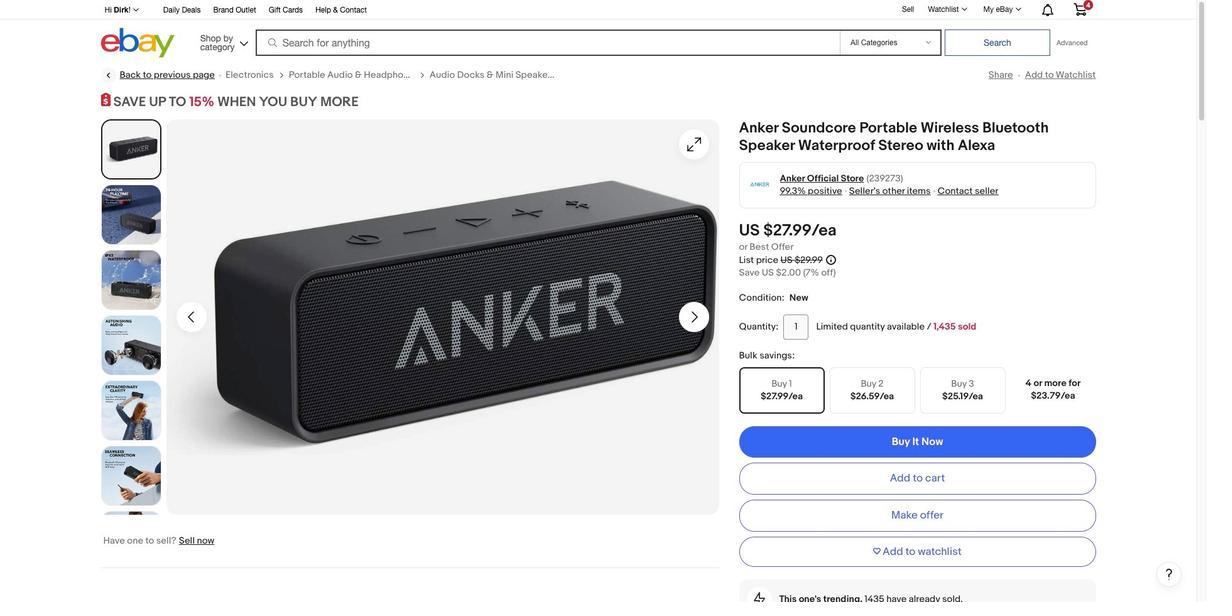 Task type: describe. For each thing, give the bounding box(es) containing it.
account navigation
[[98, 0, 1097, 19]]

picture 4 of 7 image
[[102, 316, 161, 375]]

anker soundcore portable wireless bluetooth speaker waterproof stereo with alexa - picture 1 of 7 image
[[166, 119, 719, 515]]

picture 5 of 7 image
[[102, 381, 161, 440]]

help, opens dialogs image
[[1164, 569, 1176, 581]]

picture 6 of 7 image
[[102, 447, 161, 506]]

picture 2 of 7 image
[[102, 185, 161, 244]]

picture 1 of 7 image
[[103, 122, 159, 177]]

my ebay image
[[1016, 8, 1022, 11]]



Task type: locate. For each thing, give the bounding box(es) containing it.
Search for anything text field
[[258, 31, 838, 55]]

None text field
[[784, 315, 809, 340]]

with details__icon image
[[754, 593, 765, 603]]

None submit
[[945, 30, 1051, 56]]

banner
[[98, 0, 1097, 61]]

picture 3 of 7 image
[[102, 251, 161, 310]]

watchlist image
[[962, 8, 968, 11]]



Task type: vqa. For each thing, say whether or not it's contained in the screenshot.
the left Creative
no



